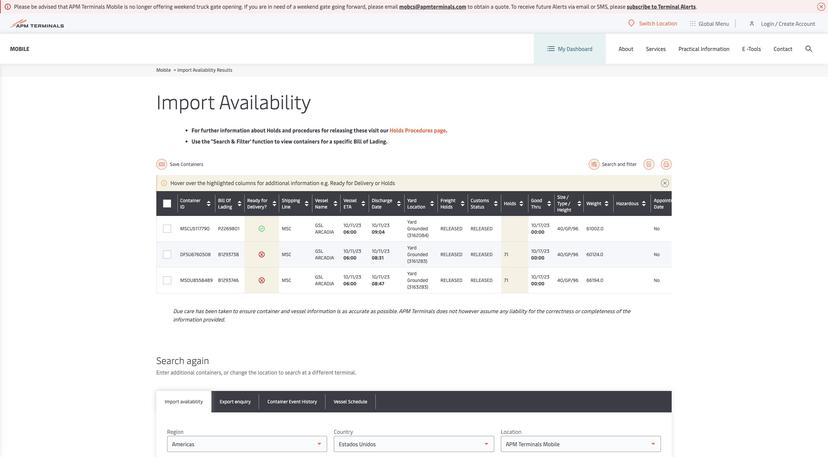 Task type: locate. For each thing, give the bounding box(es) containing it.
1 horizontal spatial as
[[371, 308, 376, 315]]

2 horizontal spatial of
[[616, 308, 622, 315]]

not ready image
[[259, 251, 265, 258], [259, 277, 265, 284]]

to right taken
[[233, 308, 238, 315]]

1 vertical spatial mobile link
[[156, 67, 171, 73]]

0 vertical spatial msc
[[282, 226, 292, 232]]

0 vertical spatial arcadia
[[315, 229, 334, 235]]

bill of lading for vessel name button corresponding to discharge date "button" corresponding to second weight button from right ready for delivery? button's bill of lading 'button'
[[218, 197, 232, 210]]

3 grounded from the top
[[408, 277, 428, 284]]

ready for delivery? for discharge date "button" corresponding to second weight button from right
[[247, 197, 268, 210]]

2 not ready image from the top
[[259, 277, 265, 284]]

vessel schedule
[[334, 399, 368, 405]]

06:00 for 10/11/23 08:47
[[344, 281, 357, 287]]

0 vertical spatial import
[[178, 67, 192, 73]]

vessel eta for vessel name button related to discharge date "button" corresponding to 1st weight button from the right
[[344, 197, 357, 210]]

0 vertical spatial 10/17/23 00:00
[[532, 222, 550, 235]]

customs status button for second weight button from right's good thru button holds button
[[471, 197, 500, 210]]

event
[[289, 399, 301, 405]]

10/11/23 up '09:04'
[[372, 222, 390, 229]]

1 ready for delivery? from the left
[[247, 197, 268, 210]]

1 vertical spatial arcadia
[[315, 255, 334, 261]]

. right procedures
[[446, 127, 448, 134]]

vessel eta button for discharge date "button" corresponding to 1st weight button from the right
[[344, 197, 368, 210]]

export еnquiry button
[[211, 392, 259, 413]]

1 10/11/23 06:00 from the top
[[344, 222, 362, 235]]

gsl arcadia
[[315, 222, 334, 235], [315, 248, 334, 261], [315, 274, 334, 287]]

1 vertical spatial is
[[337, 308, 341, 315]]

ready for delivery? button for vessel name button related to discharge date "button" corresponding to 1st weight button from the right
[[247, 197, 278, 210]]

1 weight button from the left
[[587, 198, 613, 209]]

different
[[312, 369, 334, 376]]

of inside due care has been taken to ensure container and vessel information is as accurate as possible. apm terminals does not however assume any liability for the correctness or completeness of the information provided.
[[616, 308, 622, 315]]

to left search
[[279, 369, 284, 376]]

1 date from the left
[[372, 204, 382, 210]]

terminals right that
[[82, 3, 105, 10]]

2 line from the left
[[282, 204, 291, 210]]

grounded inside yard grounded (31632b3)
[[408, 277, 428, 284]]

line
[[282, 204, 291, 210], [282, 204, 291, 210]]

import for import availability
[[165, 399, 179, 405]]

not ready image up "container"
[[259, 277, 265, 284]]

to left obtain
[[468, 3, 473, 10]]

to left terminal
[[652, 3, 657, 10]]

yard inside yard grounded (31632b3)
[[408, 271, 417, 277]]

alerts
[[553, 3, 567, 10], [681, 3, 696, 10]]

date for discharge date "button" corresponding to second weight button from right
[[372, 204, 382, 210]]

additional down again
[[171, 369, 195, 376]]

1 vertical spatial availability
[[219, 88, 311, 114]]

0 horizontal spatial is
[[124, 3, 128, 10]]

type for 1st weight button from the right
[[558, 201, 568, 207]]

2 vertical spatial no
[[654, 277, 660, 284]]

0 horizontal spatial search
[[156, 354, 184, 367]]

enter
[[156, 369, 169, 376]]

ready for delivery? button
[[247, 197, 278, 210], [247, 197, 278, 210]]

0 vertical spatial grounded
[[408, 226, 428, 232]]

yard location for "yard location" button corresponding to discharge date "button" corresponding to second weight button from right
[[408, 197, 426, 210]]

1 weight from the left
[[587, 200, 602, 207]]

2 date from the left
[[654, 204, 664, 210]]

apm
[[69, 3, 80, 10], [399, 308, 411, 315]]

gsl arcadia for 08:47
[[315, 274, 334, 287]]

freight for freight holds button associated with discharge date "button" corresponding to 1st weight button from the right's "yard location" button
[[441, 197, 456, 204]]

practical information button
[[679, 34, 730, 64]]

as right accurate
[[371, 308, 376, 315]]

1 horizontal spatial search
[[603, 161, 617, 168]]

1 vertical spatial no
[[654, 251, 660, 258]]

1 vertical spatial gsl arcadia
[[315, 248, 334, 261]]

1 vertical spatial gsl
[[315, 248, 323, 255]]

container inside button
[[268, 399, 288, 405]]

discharge date button
[[372, 197, 403, 210], [372, 197, 403, 210]]

freight for freight holds button corresponding to "yard location" button corresponding to discharge date "button" corresponding to second weight button from right
[[441, 197, 456, 204]]

ready for vessel name button related to discharge date "button" corresponding to 1st weight button from the right shipping line button
[[247, 197, 260, 204]]

grounded up (31612b3)
[[408, 251, 428, 258]]

1 vertical spatial not ready image
[[259, 277, 265, 284]]

2 vertical spatial of
[[616, 308, 622, 315]]

1 71 from the top
[[504, 251, 509, 258]]

0 horizontal spatial additional
[[171, 369, 195, 376]]

of right need
[[287, 3, 292, 10]]

1 customs status from the left
[[471, 197, 489, 210]]

06:00 left 08:31
[[344, 255, 357, 261]]

a left 'specific'
[[330, 138, 333, 145]]

search for and
[[603, 161, 617, 168]]

1 horizontal spatial email
[[577, 3, 590, 10]]

discharge for discharge date "button" corresponding to second weight button from right
[[372, 197, 393, 204]]

hazardous
[[617, 200, 639, 207], [617, 201, 639, 207]]

1 horizontal spatial .
[[696, 3, 698, 10]]

1 horizontal spatial please
[[610, 3, 626, 10]]

msc
[[282, 226, 292, 232], [282, 251, 292, 258], [282, 277, 292, 284]]

2 discharge from the left
[[372, 197, 393, 204]]

2 appointment from the left
[[654, 197, 682, 204]]

please right forward,
[[368, 3, 384, 10]]

1 ready for delivery? button from the left
[[247, 197, 278, 210]]

0 horizontal spatial email
[[385, 3, 398, 10]]

0 horizontal spatial gate
[[211, 3, 221, 10]]

0 vertical spatial 10/11/23 06:00
[[344, 222, 362, 235]]

2 vertical spatial 10/17/23 00:00
[[532, 274, 550, 287]]

0 horizontal spatial please
[[368, 3, 384, 10]]

1 gsl arcadia from the top
[[315, 222, 334, 235]]

1 vertical spatial of
[[363, 138, 369, 145]]

hazardous button for second weight button from right
[[617, 198, 650, 209]]

search
[[285, 369, 301, 376]]

arcadia for 10/11/23 09:04
[[315, 229, 334, 235]]

2 status from the left
[[471, 204, 485, 210]]

2 10/11/23 06:00 from the top
[[344, 248, 362, 261]]

2 alerts from the left
[[681, 3, 696, 10]]

2 delivery? from the left
[[247, 204, 267, 210]]

grounded for (31612b3)
[[408, 251, 428, 258]]

1 line from the left
[[282, 204, 291, 210]]

1 customs status button from the left
[[471, 197, 500, 210]]

1 delivery? from the left
[[247, 204, 267, 210]]

1 vertical spatial 71
[[504, 277, 509, 284]]

good thru for second weight button from right's good thru button
[[532, 197, 543, 210]]

None checkbox
[[163, 200, 171, 208], [163, 225, 171, 233], [163, 251, 171, 259], [163, 277, 171, 285], [163, 200, 171, 208], [163, 225, 171, 233], [163, 251, 171, 259], [163, 277, 171, 285]]

0 vertical spatial mobile
[[106, 3, 123, 10]]

mobile for mobile
[[10, 45, 29, 52]]

3 gsl arcadia from the top
[[315, 274, 334, 287]]

terminals inside due care has been taken to ensure container and vessel information is as accurate as possible. apm terminals does not however assume any liability for the correctness or completeness of the information provided.
[[412, 308, 435, 315]]

msc for b1293738
[[282, 251, 292, 258]]

hazardous button
[[617, 198, 650, 209], [617, 198, 650, 209]]

1 discharge from the left
[[372, 197, 393, 204]]

gsl for 10/11/23 08:47
[[315, 274, 323, 280]]

vessel name
[[315, 197, 329, 210], [315, 197, 328, 210]]

freight holds button
[[441, 197, 467, 210], [441, 197, 467, 210]]

1 vessel eta from the left
[[344, 197, 357, 210]]

3 gsl from the top
[[315, 274, 323, 280]]

mobcs@apmterminals.com link
[[400, 3, 467, 10]]

and
[[282, 127, 291, 134], [618, 161, 626, 168], [281, 308, 290, 315]]

2 shipping from the left
[[282, 197, 300, 204]]

2 vertical spatial grounded
[[408, 277, 428, 284]]

that
[[58, 3, 68, 10]]

1 vessel eta button from the left
[[344, 197, 368, 210]]

mobile
[[106, 3, 123, 10], [10, 45, 29, 52], [156, 67, 171, 73]]

not ready image for b1293746
[[259, 277, 265, 284]]

terminals left does
[[412, 308, 435, 315]]

lading.
[[370, 138, 388, 145]]

2 gsl arcadia from the top
[[315, 248, 334, 261]]

hover
[[171, 179, 185, 187]]

0 horizontal spatial weekend
[[174, 3, 195, 10]]

1 horizontal spatial mobile
[[106, 3, 123, 10]]

or left sms,
[[591, 3, 596, 10]]

0 vertical spatial 40/gp/96
[[558, 226, 579, 232]]

1 vertical spatial 10/17/23 00:00
[[532, 248, 550, 261]]

1 40/gp/96 from the top
[[558, 226, 579, 232]]

40/gp/96 left 61002.0
[[558, 226, 579, 232]]

2 msc from the top
[[282, 251, 292, 258]]

login / create account
[[762, 20, 816, 27]]

no
[[129, 3, 135, 10]]

shipping line button for vessel name button corresponding to discharge date "button" corresponding to second weight button from right
[[282, 197, 311, 210]]

1 10/17/23 00:00 from the top
[[532, 222, 550, 235]]

of down these
[[363, 138, 369, 145]]

grounded inside yard grounded (31620b4)
[[408, 226, 428, 232]]

2 shipping line button from the left
[[282, 197, 311, 210]]

1 horizontal spatial terminals
[[412, 308, 435, 315]]

3 no from the top
[[654, 277, 660, 284]]

e
[[743, 45, 746, 52]]

services
[[647, 45, 666, 52]]

10/17/23 for 66194.0
[[532, 274, 550, 280]]

2 vessel eta button from the left
[[344, 197, 368, 210]]

-
[[747, 45, 749, 52]]

2 grounded from the top
[[408, 251, 428, 258]]

1 grounded from the top
[[408, 226, 428, 232]]

please right sms,
[[610, 3, 626, 10]]

shipping line button
[[282, 197, 311, 210], [282, 197, 311, 210]]

type
[[558, 200, 568, 207], [558, 201, 568, 207]]

bill of lading button for vessel name button corresponding to discharge date "button" corresponding to second weight button from right ready for delivery? button
[[218, 197, 243, 210]]

3 00:00 from the top
[[532, 281, 545, 287]]

at
[[302, 369, 307, 376]]

1 vertical spatial msc
[[282, 251, 292, 258]]

date for appointment date 'button' related to 1st weight button from the right
[[654, 204, 664, 210]]

yard inside yard grounded (31612b3)
[[408, 245, 417, 251]]

0 vertical spatial search
[[603, 161, 617, 168]]

40/gp/96 for 66194.0
[[558, 277, 579, 284]]

container id button for vessel name button related to discharge date "button" corresponding to 1st weight button from the right ready for delivery? button's bill of lading 'button'
[[180, 197, 214, 210]]

0 horizontal spatial apm
[[69, 3, 80, 10]]

0 horizontal spatial of
[[287, 3, 292, 10]]

1 eta from the left
[[344, 204, 352, 210]]

2 vertical spatial mobile
[[156, 67, 171, 73]]

close alert image
[[818, 3, 826, 11]]

1 06:00 from the top
[[344, 229, 357, 235]]

(31620b4)
[[408, 232, 429, 239]]

1 vertical spatial 10/11/23 06:00
[[344, 248, 362, 261]]

grounded up (31632b3)
[[408, 277, 428, 284]]

2 eta from the left
[[344, 204, 352, 210]]

advised
[[38, 3, 57, 10]]

switch location
[[640, 19, 678, 27]]

appointment date for appointment date 'button' related to 1st weight button from the right
[[654, 197, 682, 210]]

height for 1st weight button from the right
[[558, 207, 572, 213]]

name for vessel name button related to discharge date "button" corresponding to 1st weight button from the right
[[315, 204, 328, 210]]

0 vertical spatial and
[[282, 127, 291, 134]]

ensure
[[239, 308, 255, 315]]

1 vertical spatial additional
[[171, 369, 195, 376]]

of right completeness
[[616, 308, 622, 315]]

yard location button for discharge date "button" corresponding to 1st weight button from the right
[[408, 197, 436, 210]]

search inside search again enter additional containers, or change the location to search at a different terminal.
[[156, 354, 184, 367]]

1 discharge date from the left
[[372, 197, 393, 210]]

or right correctness on the right bottom of the page
[[575, 308, 580, 315]]

10/11/23 06:00 for 08:47
[[344, 274, 362, 287]]

1 arcadia from the top
[[315, 229, 334, 235]]

2 shipping line from the left
[[282, 197, 300, 210]]

40/gp/96 left 66194.0
[[558, 277, 579, 284]]

0 vertical spatial no
[[654, 226, 660, 232]]

1 no from the top
[[654, 226, 660, 232]]

2 vertical spatial 00:00
[[532, 281, 545, 287]]

0 vertical spatial mobile link
[[10, 44, 29, 53]]

1 vertical spatial 06:00
[[344, 255, 357, 261]]

bill of lading for vessel name button related to discharge date "button" corresponding to 1st weight button from the right ready for delivery? button's bill of lading 'button'
[[218, 197, 232, 210]]

gate right truck
[[211, 3, 221, 10]]

size / type / height button for 1st weight button from the right
[[558, 194, 583, 213]]

0 vertical spatial is
[[124, 3, 128, 10]]

apm right possible.
[[399, 308, 411, 315]]

apm right that
[[69, 3, 80, 10]]

holds
[[267, 127, 281, 134], [390, 127, 404, 134], [381, 179, 395, 187], [504, 200, 517, 207], [504, 201, 516, 207], [441, 204, 453, 210], [441, 204, 453, 210]]

1 vertical spatial 00:00
[[532, 255, 545, 261]]

0 vertical spatial 06:00
[[344, 229, 357, 235]]

10/11/23 06:00 left 08:47
[[344, 274, 362, 287]]

1 00:00 from the top
[[532, 229, 545, 235]]

container id button
[[180, 197, 214, 210], [180, 197, 214, 210]]

import
[[178, 67, 192, 73], [156, 88, 215, 114], [165, 399, 179, 405]]

size for size / type / height button associated with second weight button from right
[[558, 194, 566, 200]]

good
[[532, 197, 543, 204], [532, 197, 543, 204]]

lading for discharge date "button" corresponding to 1st weight button from the right
[[218, 204, 232, 210]]

size / type / height for size / type / height button corresponding to 1st weight button from the right
[[558, 194, 572, 213]]

1 vertical spatial terminals
[[412, 308, 435, 315]]

10/11/23 06:00 left '09:04'
[[344, 222, 362, 235]]

2 vertical spatial 10/11/23 06:00
[[344, 274, 362, 287]]

hazardous for 1st weight button from the right
[[617, 201, 639, 207]]

weekend right need
[[297, 3, 319, 10]]

is left no
[[124, 3, 128, 10]]

1 vertical spatial grounded
[[408, 251, 428, 258]]

discharge date button for 1st weight button from the right
[[372, 197, 403, 210]]

1 horizontal spatial availability
[[219, 88, 311, 114]]

0 horizontal spatial mobile
[[10, 45, 29, 52]]

. up "global menu" "button"
[[696, 3, 698, 10]]

or left change at the left
[[224, 369, 229, 376]]

container
[[257, 308, 279, 315]]

accurate
[[349, 308, 369, 315]]

1 vertical spatial .
[[446, 127, 448, 134]]

1 10/17/23 from the top
[[532, 222, 550, 229]]

and left filter at top right
[[618, 161, 626, 168]]

a right at
[[308, 369, 311, 376]]

1 vertical spatial 10/17/23
[[532, 248, 550, 255]]

2 ready for delivery? from the left
[[247, 197, 268, 210]]

2 vertical spatial arcadia
[[315, 281, 334, 287]]

is left accurate
[[337, 308, 341, 315]]

discharge date
[[372, 197, 393, 210], [372, 197, 393, 210]]

2 discharge date from the left
[[372, 197, 393, 210]]

tab list
[[156, 392, 672, 413]]

None checkbox
[[163, 200, 171, 208]]

and inside due care has been taken to ensure container and vessel information is as accurate as possible. apm terminals does not however assume any liability for the correctness or completeness of the information provided.
[[281, 308, 290, 315]]

vessel eta button
[[344, 197, 368, 210], [344, 197, 368, 210]]

container id for discharge date "button" corresponding to second weight button from right
[[180, 197, 201, 210]]

1 gsl from the top
[[315, 222, 323, 229]]

0 vertical spatial 00:00
[[532, 229, 545, 235]]

2 10/17/23 00:00 from the top
[[532, 248, 550, 261]]

2 vertical spatial and
[[281, 308, 290, 315]]

taken
[[218, 308, 232, 315]]

1 not ready image from the top
[[259, 251, 265, 258]]

via
[[569, 3, 575, 10]]

not ready image down the ready icon
[[259, 251, 265, 258]]

1 status from the left
[[471, 204, 485, 210]]

availability
[[193, 67, 216, 73], [219, 88, 311, 114]]

0 vertical spatial gsl
[[315, 222, 323, 229]]

eta for vessel name button corresponding to discharge date "button" corresponding to second weight button from right
[[344, 204, 352, 210]]

2 ready for delivery? button from the left
[[247, 197, 278, 210]]

10/11/23 06:00 for 09:04
[[344, 222, 362, 235]]

1 vertical spatial 40/gp/96
[[558, 251, 579, 258]]

2 vessel eta from the left
[[344, 197, 357, 210]]

1 shipping line from the left
[[282, 197, 300, 210]]

3 msc from the top
[[282, 277, 292, 284]]

my dashboard button
[[548, 34, 593, 64]]

10/11/23 left 10/11/23 08:31
[[344, 248, 362, 255]]

due
[[173, 308, 183, 315]]

40/gp/96 left '60124.0'
[[558, 251, 579, 258]]

as left accurate
[[342, 308, 347, 315]]

vessel eta for vessel name button corresponding to discharge date "button" corresponding to second weight button from right
[[344, 197, 357, 210]]

1 msc from the top
[[282, 226, 292, 232]]

1 vertical spatial search
[[156, 354, 184, 367]]

1 horizontal spatial weekend
[[297, 3, 319, 10]]

and left vessel
[[281, 308, 290, 315]]

1 horizontal spatial alerts
[[681, 3, 696, 10]]

.
[[696, 3, 698, 10], [446, 127, 448, 134]]

freight holds button for "yard location" button corresponding to discharge date "button" corresponding to second weight button from right
[[441, 197, 467, 210]]

3 10/11/23 06:00 from the top
[[344, 274, 362, 287]]

line for vessel name button related to discharge date "button" corresponding to 1st weight button from the right ready for delivery? button
[[282, 204, 291, 210]]

mobile > import availability results
[[156, 67, 233, 73]]

appointment date button for 1st weight button from the right
[[654, 197, 692, 210]]

2 appointment date from the left
[[654, 197, 682, 210]]

vessel name for vessel name button corresponding to discharge date "button" corresponding to second weight button from right
[[315, 197, 329, 210]]

or right delivery
[[375, 179, 380, 187]]

arcadia for 10/11/23 08:31
[[315, 255, 334, 261]]

10/17/23 for 61002.0
[[532, 222, 550, 229]]

import inside button
[[165, 399, 179, 405]]

weekend left truck
[[174, 3, 195, 10]]

however
[[459, 308, 479, 315]]

2 10/17/23 from the top
[[532, 248, 550, 255]]

alerts right terminal
[[681, 3, 696, 10]]

availability up the about
[[219, 88, 311, 114]]

06:00 left '09:04'
[[344, 229, 357, 235]]

b1293746
[[218, 277, 239, 284]]

1 vertical spatial import
[[156, 88, 215, 114]]

2 weight from the left
[[587, 201, 602, 207]]

grounded up (31620b4)
[[408, 226, 428, 232]]

filter'
[[237, 138, 251, 145]]

1 appointment from the left
[[654, 197, 682, 204]]

1 horizontal spatial additional
[[266, 179, 290, 187]]

3 10/17/23 from the top
[[532, 274, 550, 280]]

1 appointment date button from the left
[[654, 197, 692, 210]]

2 arcadia from the top
[[315, 255, 334, 261]]

the right change at the left
[[249, 369, 257, 376]]

country
[[334, 428, 353, 436]]

search
[[603, 161, 617, 168], [156, 354, 184, 367]]

yard inside yard grounded (31620b4)
[[408, 219, 417, 225]]

10/11/23 08:31
[[372, 248, 390, 261]]

page
[[434, 127, 446, 134]]

search up enter in the bottom of the page
[[156, 354, 184, 367]]

import right >
[[178, 67, 192, 73]]

tab list containing import availability
[[156, 392, 672, 413]]

0 horizontal spatial alerts
[[553, 3, 567, 10]]

3 arcadia from the top
[[315, 281, 334, 287]]

2 customs from the left
[[471, 197, 489, 204]]

61002.0
[[587, 226, 604, 232]]

10/11/23 up 08:31
[[372, 248, 390, 255]]

3 06:00 from the top
[[344, 281, 357, 287]]

0 vertical spatial gsl arcadia
[[315, 222, 334, 235]]

1 shipping from the left
[[282, 197, 300, 204]]

ready for shipping line button corresponding to vessel name button corresponding to discharge date "button" corresponding to second weight button from right
[[247, 197, 260, 204]]

vessel name for vessel name button related to discharge date "button" corresponding to 1st weight button from the right
[[315, 197, 328, 210]]

10/17/23 for 60124.0
[[532, 248, 550, 255]]

schedule
[[348, 399, 368, 405]]

2 00:00 from the top
[[532, 255, 545, 261]]

1 discharge date button from the left
[[372, 197, 403, 210]]

import up "for"
[[156, 88, 215, 114]]

export
[[220, 399, 234, 405]]

thru for 1st weight button from the right good thru button
[[532, 204, 541, 210]]

1 vertical spatial and
[[618, 161, 626, 168]]

1 vertical spatial mobile
[[10, 45, 29, 52]]

search left filter at top right
[[603, 161, 617, 168]]

1 horizontal spatial is
[[337, 308, 341, 315]]

of
[[226, 197, 231, 204], [226, 197, 231, 204]]

bill for 1st weight button from the right
[[218, 197, 225, 204]]

status
[[471, 204, 485, 210], [471, 204, 485, 210]]

06:00 left 08:47
[[344, 281, 357, 287]]

freight holds button for discharge date "button" corresponding to 1st weight button from the right's "yard location" button
[[441, 197, 467, 210]]

3 40/gp/96 from the top
[[558, 277, 579, 284]]

and inside button
[[618, 161, 626, 168]]

0 vertical spatial 10/17/23
[[532, 222, 550, 229]]

2 customs status from the left
[[471, 197, 489, 210]]

gate left the going
[[320, 3, 331, 10]]

ready image
[[259, 226, 265, 232]]

alerts left the via
[[553, 3, 567, 10]]

2 40/gp/96 from the top
[[558, 251, 579, 258]]

containers
[[181, 161, 203, 168]]

good thru button
[[532, 197, 553, 210], [532, 197, 553, 210]]

10/17/23 00:00 for 61002.0
[[532, 222, 550, 235]]

2 71 from the top
[[504, 277, 509, 284]]

0 vertical spatial 71
[[504, 251, 509, 258]]

2 customs status button from the left
[[471, 197, 500, 210]]

2 appointment date button from the left
[[654, 197, 692, 210]]

2 06:00 from the top
[[344, 255, 357, 261]]

additional right 'columns' on the left top
[[266, 179, 290, 187]]

2 vertical spatial gsl
[[315, 274, 323, 280]]

2 weekend from the left
[[297, 3, 319, 10]]

grounded for (31620b4)
[[408, 226, 428, 232]]

0 horizontal spatial as
[[342, 308, 347, 315]]

switch location button
[[629, 19, 678, 27]]

0 horizontal spatial mobile link
[[10, 44, 29, 53]]

grounded
[[408, 226, 428, 232], [408, 251, 428, 258], [408, 277, 428, 284]]

practical
[[679, 45, 700, 52]]

1 customs from the left
[[471, 197, 489, 204]]

2 vertical spatial 40/gp/96
[[558, 277, 579, 284]]

good for 1st weight button from the right
[[532, 197, 543, 204]]

2 vertical spatial import
[[165, 399, 179, 405]]

2 horizontal spatial mobile
[[156, 67, 171, 73]]

3 date from the left
[[372, 204, 382, 210]]

and up view
[[282, 127, 291, 134]]

to left view
[[275, 138, 280, 145]]

availability left results
[[193, 67, 216, 73]]

0 horizontal spatial availability
[[193, 67, 216, 73]]

0 horizontal spatial terminals
[[82, 3, 105, 10]]

is
[[124, 3, 128, 10], [337, 308, 341, 315]]

2 vertical spatial 06:00
[[344, 281, 357, 287]]

weight for 1st weight button from the right
[[587, 201, 602, 207]]

1 shipping line button from the left
[[282, 197, 311, 210]]

login
[[762, 20, 775, 27]]

freight holds
[[441, 197, 456, 210], [441, 197, 456, 210]]

0 vertical spatial not ready image
[[259, 251, 265, 258]]

2 gate from the left
[[320, 3, 331, 10]]

location
[[657, 19, 678, 27], [408, 204, 426, 210], [408, 204, 426, 210], [501, 428, 522, 436]]

search inside button
[[603, 161, 617, 168]]

forward,
[[347, 3, 367, 10]]

1 horizontal spatial apm
[[399, 308, 411, 315]]

1 horizontal spatial gate
[[320, 3, 331, 10]]

import left availability
[[165, 399, 179, 405]]

1 appointment date from the left
[[654, 197, 682, 210]]

2 weight button from the left
[[587, 198, 612, 209]]

2 gsl from the top
[[315, 248, 323, 255]]

2 vertical spatial 10/17/23
[[532, 274, 550, 280]]

practical information
[[679, 45, 730, 52]]

0 vertical spatial of
[[287, 3, 292, 10]]

2 vertical spatial gsl arcadia
[[315, 274, 334, 287]]

10/11/23 06:00 left 08:31
[[344, 248, 362, 261]]

holds button for 1st weight button from the right good thru button
[[504, 198, 527, 209]]

2 discharge date button from the left
[[372, 197, 403, 210]]

1 as from the left
[[342, 308, 347, 315]]

size / type / height for size / type / height button associated with second weight button from right
[[558, 194, 572, 213]]

08:31
[[372, 255, 384, 261]]

4 date from the left
[[654, 204, 664, 210]]

1 vertical spatial apm
[[399, 308, 411, 315]]

3 10/17/23 00:00 from the top
[[532, 274, 550, 287]]

2 no from the top
[[654, 251, 660, 258]]

not ready image for b1293738
[[259, 251, 265, 258]]



Task type: vqa. For each thing, say whether or not it's contained in the screenshot.
as
yes



Task type: describe. For each thing, give the bounding box(es) containing it.
gsl arcadia for 08:31
[[315, 248, 334, 261]]

hazardous for second weight button from right
[[617, 200, 639, 207]]

in
[[268, 3, 272, 10]]

name for vessel name button corresponding to discharge date "button" corresponding to second weight button from right
[[315, 204, 328, 210]]

1 alerts from the left
[[553, 3, 567, 10]]

specific
[[334, 138, 353, 145]]

please be advised that apm terminals mobile is no longer offering weekend truck gate opening. if you are in need of a weekend gate going forward, please email mobcs@apmterminals.com to obtain a quote. to receive future alerts via email or sms, please subscribe to terminal alerts .
[[14, 3, 698, 10]]

our
[[380, 127, 389, 134]]

date for discharge date "button" corresponding to 1st weight button from the right
[[372, 204, 382, 210]]

yard for 10/11/23 08:47
[[408, 271, 417, 277]]

be
[[31, 3, 37, 10]]

freight holds for freight holds button associated with discharge date "button" corresponding to 1st weight button from the right's "yard location" button
[[441, 197, 456, 210]]

close image
[[661, 179, 670, 187]]

10/11/23 08:47
[[372, 274, 390, 287]]

1 horizontal spatial of
[[363, 138, 369, 145]]

are
[[259, 3, 267, 10]]

id for vessel name button corresponding to discharge date "button" corresponding to second weight button from right ready for delivery? button's bill of lading 'button'
[[180, 204, 185, 210]]

procedures
[[293, 127, 320, 134]]

create
[[779, 20, 795, 27]]

00:00 for 66194.0
[[532, 281, 545, 287]]

0 vertical spatial terminals
[[82, 3, 105, 10]]

good for second weight button from right
[[532, 197, 543, 204]]

1 email from the left
[[385, 3, 398, 10]]

to inside search again enter additional containers, or change the location to search at a different terminal.
[[279, 369, 284, 376]]

dashboard
[[567, 45, 593, 52]]

for further information about holds and procedures for releasing these visit our holds procedures page .
[[192, 127, 448, 134]]

yard grounded (31632b3)
[[408, 271, 429, 290]]

offering
[[153, 3, 173, 10]]

good thru button for second weight button from right
[[532, 197, 553, 210]]

height for second weight button from right
[[558, 207, 572, 213]]

availability
[[180, 399, 203, 405]]

subscribe
[[627, 3, 651, 10]]

10/11/23 left 10/11/23 08:47
[[344, 274, 362, 280]]

use
[[192, 138, 201, 145]]

visit
[[369, 127, 379, 134]]

services button
[[647, 34, 666, 64]]

you
[[249, 3, 258, 10]]

yard for 10/11/23 09:04
[[408, 219, 417, 225]]

00:00 for 61002.0
[[532, 229, 545, 235]]

grounded for (31632b3)
[[408, 277, 428, 284]]

msc for b1293746
[[282, 277, 292, 284]]

for inside due care has been taken to ensure container and vessel information is as accurate as possible. apm terminals does not however assume any liability for the correctness or completeness of the information provided.
[[529, 308, 535, 315]]

use the ''search & filter' function to view containers for a specific bill of lading.
[[192, 138, 388, 145]]

delivery? for vessel name button corresponding to discharge date "button" corresponding to second weight button from right ready for delivery? button
[[247, 204, 267, 210]]

container for discharge date "button" corresponding to 1st weight button from the right
[[180, 197, 201, 204]]

good thru for 1st weight button from the right good thru button
[[532, 197, 543, 210]]

the right over
[[197, 179, 206, 187]]

e -tools
[[743, 45, 762, 52]]

dfsu6760508
[[180, 251, 211, 258]]

container for discharge date "button" corresponding to second weight button from right
[[180, 197, 201, 204]]

my
[[558, 45, 566, 52]]

the right completeness
[[623, 308, 631, 315]]

p2269801
[[218, 226, 240, 232]]

b1293738
[[218, 251, 239, 258]]

ready for delivery? button for vessel name button corresponding to discharge date "button" corresponding to second weight button from right
[[247, 197, 278, 210]]

0 vertical spatial availability
[[193, 67, 216, 73]]

customs status for second weight button from right
[[471, 197, 489, 210]]

search and filter button
[[589, 159, 637, 170]]

going
[[332, 3, 345, 10]]

appointment for appointment date 'button' related to 1st weight button from the right
[[654, 197, 682, 204]]

line for vessel name button corresponding to discharge date "button" corresponding to second weight button from right ready for delivery? button
[[282, 204, 291, 210]]

vessel inside "button"
[[334, 399, 347, 405]]

appointment date for appointment date 'button' associated with second weight button from right
[[654, 197, 682, 210]]

good thru button for 1st weight button from the right
[[532, 197, 553, 210]]

information right vessel
[[307, 308, 336, 315]]

gsl for 10/11/23 08:31
[[315, 248, 323, 255]]

additional inside search again enter additional containers, or change the location to search at a different terminal.
[[171, 369, 195, 376]]

1 gate from the left
[[211, 3, 221, 10]]

2 please from the left
[[610, 3, 626, 10]]

discharge date for discharge date "button" corresponding to second weight button from right
[[372, 197, 393, 210]]

ready for delivery? for discharge date "button" corresponding to 1st weight button from the right
[[247, 197, 268, 210]]

yard location button for discharge date "button" corresponding to second weight button from right
[[408, 197, 437, 210]]

no for 66194.0
[[654, 277, 660, 284]]

06:00 for 10/11/23 08:31
[[344, 255, 357, 261]]

search and filter
[[603, 161, 637, 168]]

longer
[[137, 3, 152, 10]]

40/gp/96 for 60124.0
[[558, 251, 579, 258]]

thru for second weight button from right's good thru button
[[532, 204, 541, 210]]

not
[[449, 308, 457, 315]]

0 horizontal spatial .
[[446, 127, 448, 134]]

mobcs@apmterminals.com
[[400, 3, 467, 10]]

subscribe to terminal alerts link
[[627, 3, 696, 10]]

or inside due care has been taken to ensure container and vessel information is as accurate as possible. apm terminals does not however assume any liability for the correctness or completeness of the information provided.
[[575, 308, 580, 315]]

msc for p2269801
[[282, 226, 292, 232]]

releasing
[[330, 127, 353, 134]]

no for 61002.0
[[654, 226, 660, 232]]

yard location for discharge date "button" corresponding to 1st weight button from the right's "yard location" button
[[408, 197, 426, 210]]

global
[[699, 20, 715, 27]]

export еnquiry
[[220, 399, 251, 405]]

vessel schedule button
[[326, 392, 376, 413]]

yard for 10/11/23 08:31
[[408, 245, 417, 251]]

40/gp/96 for 61002.0
[[558, 226, 579, 232]]

yard grounded (31612b3)
[[408, 245, 428, 265]]

procedures
[[405, 127, 433, 134]]

size / type / height button for second weight button from right
[[558, 194, 583, 213]]

a right obtain
[[491, 3, 494, 10]]

&
[[231, 138, 235, 145]]

a inside search again enter additional containers, or change the location to search at a different terminal.
[[308, 369, 311, 376]]

any
[[500, 308, 508, 315]]

contact
[[774, 45, 793, 52]]

71 for (31632b3)
[[504, 277, 509, 284]]

>
[[174, 67, 176, 73]]

e -tools button
[[743, 34, 762, 64]]

tools
[[749, 45, 762, 52]]

global menu button
[[684, 13, 736, 33]]

status for holds button associated with 1st weight button from the right good thru button
[[471, 204, 485, 210]]

eta for vessel name button related to discharge date "button" corresponding to 1st weight button from the right
[[344, 204, 352, 210]]

further
[[201, 127, 219, 134]]

1 horizontal spatial mobile link
[[156, 67, 171, 73]]

shipping line button for vessel name button related to discharge date "button" corresponding to 1st weight button from the right
[[282, 197, 311, 210]]

10/11/23 06:00 for 08:31
[[344, 248, 362, 261]]

shipping line for vessel name button corresponding to discharge date "button" corresponding to second weight button from right ready for delivery? button
[[282, 197, 300, 210]]

e.g.
[[321, 179, 329, 187]]

the inside search again enter additional containers, or change the location to search at a different terminal.
[[249, 369, 257, 376]]

2 email from the left
[[577, 3, 590, 10]]

history
[[302, 399, 317, 405]]

10/11/23 left 10/11/23 09:04
[[344, 222, 362, 229]]

about
[[619, 45, 634, 52]]

hover over the highlighted columns for additional information e.g. ready for delivery or holds
[[171, 179, 395, 187]]

to inside due care has been taken to ensure container and vessel information is as accurate as possible. apm terminals does not however assume any liability for the correctness or completeness of the information provided.
[[233, 308, 238, 315]]

information down care
[[173, 316, 202, 323]]

type for second weight button from right
[[558, 200, 568, 207]]

terminal
[[658, 3, 680, 10]]

about
[[251, 127, 266, 134]]

container id for discharge date "button" corresponding to 1st weight button from the right
[[180, 197, 201, 210]]

a right need
[[293, 3, 296, 10]]

import availability
[[165, 399, 203, 405]]

0 vertical spatial .
[[696, 3, 698, 10]]

results
[[217, 67, 233, 73]]

''search
[[211, 138, 230, 145]]

0 vertical spatial additional
[[266, 179, 290, 187]]

containers
[[294, 138, 320, 145]]

assume
[[480, 308, 499, 315]]

2 as from the left
[[371, 308, 376, 315]]

1 weekend from the left
[[174, 3, 195, 10]]

been
[[205, 308, 217, 315]]

date for appointment date 'button' associated with second weight button from right
[[654, 204, 664, 210]]

containers,
[[196, 369, 223, 376]]

arcadia for 10/11/23 08:47
[[315, 281, 334, 287]]

due care has been taken to ensure container and vessel information is as accurate as possible. apm terminals does not however assume any liability for the correctness or completeness of the information provided.
[[173, 308, 631, 323]]

the right use
[[202, 138, 210, 145]]

customs for discharge date "button" corresponding to 1st weight button from the right
[[471, 197, 489, 204]]

00:00 for 60124.0
[[532, 255, 545, 261]]

66194.0
[[587, 277, 604, 284]]

the left correctness on the right bottom of the page
[[537, 308, 545, 315]]

information left e.g.
[[291, 179, 320, 187]]

appointment date button for second weight button from right
[[654, 197, 692, 210]]

for
[[192, 127, 200, 134]]

delivery
[[355, 179, 374, 187]]

apm inside due care has been taken to ensure container and vessel information is as accurate as possible. apm terminals does not however assume any liability for the correctness or completeness of the information provided.
[[399, 308, 411, 315]]

1 please from the left
[[368, 3, 384, 10]]

10/17/23 00:00 for 60124.0
[[532, 248, 550, 261]]

import availability button
[[156, 392, 211, 413]]

freight holds for freight holds button corresponding to "yard location" button corresponding to discharge date "button" corresponding to second weight button from right
[[441, 197, 456, 210]]

hazardous button for 1st weight button from the right
[[617, 198, 650, 209]]

size for size / type / height button corresponding to 1st weight button from the right
[[558, 194, 566, 201]]

obtain
[[474, 3, 490, 10]]

mscu5117790
[[180, 226, 210, 232]]

delivery? for vessel name button related to discharge date "button" corresponding to 1st weight button from the right ready for delivery? button
[[247, 204, 267, 210]]

future
[[536, 3, 552, 10]]

opening.
[[223, 3, 243, 10]]

over
[[186, 179, 196, 187]]

vessel
[[291, 308, 306, 315]]

quote. to
[[495, 3, 517, 10]]

id for vessel name button related to discharge date "button" corresponding to 1st weight button from the right ready for delivery? button's bill of lading 'button'
[[180, 204, 185, 210]]

gsl arcadia for 09:04
[[315, 222, 334, 235]]

weight for second weight button from right
[[587, 200, 602, 207]]

highlighted
[[207, 179, 234, 187]]

vessel name button for discharge date "button" corresponding to second weight button from right
[[315, 197, 339, 210]]

customs for discharge date "button" corresponding to second weight button from right
[[471, 197, 489, 204]]

10/11/23 up 08:47
[[372, 274, 390, 280]]

save containers
[[170, 161, 208, 168]]

search again enter additional containers, or change the location to search at a different terminal.
[[156, 354, 357, 376]]

discharge for discharge date "button" corresponding to 1st weight button from the right
[[372, 197, 393, 204]]

change
[[230, 369, 247, 376]]

08:47
[[372, 281, 385, 287]]

71 for (31612b3)
[[504, 251, 509, 258]]

appointment for appointment date 'button' associated with second weight button from right
[[654, 197, 682, 204]]

no for 60124.0
[[654, 251, 660, 258]]

container event history button
[[259, 392, 326, 413]]

correctness
[[546, 308, 574, 315]]

filter
[[627, 161, 637, 168]]

container id button for vessel name button corresponding to discharge date "button" corresponding to second weight button from right ready for delivery? button's bill of lading 'button'
[[180, 197, 214, 210]]

global menu
[[699, 20, 730, 27]]

shipping for discharge date "button" corresponding to second weight button from right
[[282, 197, 300, 204]]

has
[[195, 308, 204, 315]]

import availability
[[156, 88, 311, 114]]

discharge date for discharge date "button" corresponding to 1st weight button from the right
[[372, 197, 393, 210]]

status for second weight button from right's good thru button holds button
[[471, 204, 485, 210]]

or inside search again enter additional containers, or change the location to search at a different terminal.
[[224, 369, 229, 376]]

mobile for mobile > import availability results
[[156, 67, 171, 73]]

is inside due care has been taken to ensure container and vessel information is as accurate as possible. apm terminals does not however assume any liability for the correctness or completeness of the information provided.
[[337, 308, 341, 315]]

information up &
[[220, 127, 250, 134]]

bill for second weight button from right
[[218, 197, 225, 204]]

liability
[[510, 308, 527, 315]]

customs status for 1st weight button from the right
[[471, 197, 489, 210]]

shipping line for vessel name button related to discharge date "button" corresponding to 1st weight button from the right ready for delivery? button
[[282, 197, 300, 210]]



